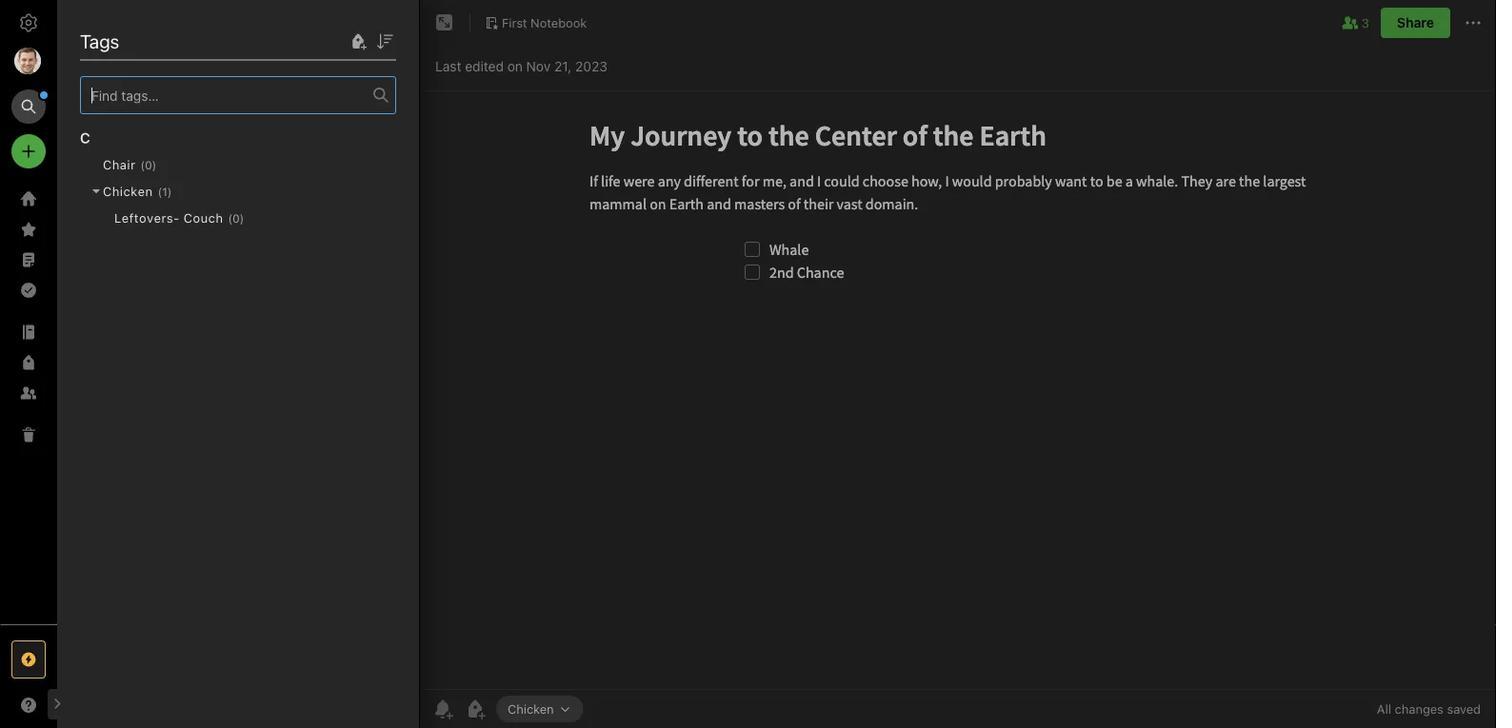 Task type: locate. For each thing, give the bounding box(es) containing it.
chair ( 0 )
[[103, 158, 156, 172]]

couch
[[184, 211, 223, 225]]

expand note image
[[433, 11, 456, 34]]

( inside chicken ( 1 )
[[158, 185, 162, 199]]

) right couch
[[240, 212, 244, 225]]

( inside leftovers- couch ( 0 )
[[228, 212, 233, 225]]

create new tag image
[[347, 30, 370, 53]]

filters
[[76, 103, 120, 116]]

click to expand image
[[49, 694, 63, 716]]

first notebook
[[502, 15, 587, 30]]

)
[[152, 159, 156, 172], [167, 185, 172, 199], [240, 212, 244, 225]]

0 vertical spatial tag actions field
[[156, 154, 187, 175]]

Tag actions field
[[156, 154, 187, 175], [172, 181, 202, 202]]

0 inside leftovers- couch ( 0 )
[[233, 212, 240, 225]]

sort options image
[[373, 30, 396, 53]]

21,
[[554, 59, 572, 74]]

0
[[145, 159, 152, 172], [233, 212, 240, 225]]

0 vertical spatial )
[[152, 159, 156, 172]]

arrow image
[[89, 185, 103, 198]]

1 vertical spatial 0
[[233, 212, 240, 225]]

first notebook button
[[478, 10, 594, 36]]

0 vertical spatial tag actions image
[[156, 157, 187, 172]]

c row group
[[80, 114, 412, 259]]

notes
[[98, 19, 151, 41]]

all changes saved
[[1377, 703, 1481, 717]]

chicken down 'chair ( 0 )'
[[103, 184, 153, 199]]

2 vertical spatial (
[[228, 212, 233, 225]]

Account field
[[0, 42, 57, 80]]

) inside leftovers- couch ( 0 )
[[240, 212, 244, 225]]

( right chair
[[141, 159, 145, 172]]

0 horizontal spatial chicken
[[103, 184, 153, 199]]

add tag image
[[464, 698, 487, 721]]

1 horizontal spatial chicken
[[508, 702, 554, 717]]

) inside 'chair ( 0 )'
[[152, 159, 156, 172]]

WHAT'S NEW field
[[0, 691, 57, 721]]

chicken ( 1 )
[[103, 184, 172, 199]]

tag actions image right 1
[[172, 184, 202, 199]]

0 right couch
[[233, 212, 240, 225]]

chicken inside the c row group
[[103, 184, 153, 199]]

2 horizontal spatial )
[[240, 212, 244, 225]]

0 horizontal spatial (
[[141, 159, 145, 172]]

2 vertical spatial )
[[240, 212, 244, 225]]

tag actions field up 1
[[156, 154, 187, 175]]

chicken for chicken
[[508, 702, 554, 717]]

( inside 'chair ( 0 )'
[[141, 159, 145, 172]]

1 horizontal spatial 0
[[233, 212, 240, 225]]

saved
[[1448, 703, 1481, 717]]

share button
[[1381, 8, 1451, 38]]

( for chair
[[141, 159, 145, 172]]

chicken right add tag icon
[[508, 702, 554, 717]]

chicken inside chicken button
[[508, 702, 554, 717]]

) up leftovers- couch ( 0 )
[[167, 185, 172, 199]]

2 horizontal spatial (
[[228, 212, 233, 225]]

1 vertical spatial chicken
[[508, 702, 554, 717]]

) inside chicken ( 1 )
[[167, 185, 172, 199]]

share
[[1398, 15, 1435, 30]]

) for chair
[[152, 159, 156, 172]]

3 button
[[1339, 11, 1370, 34]]

( up leftovers-
[[158, 185, 162, 199]]

tag actions image up 1
[[156, 157, 187, 172]]

account image
[[14, 48, 41, 74]]

1 vertical spatial tag actions field
[[172, 181, 202, 202]]

chicken
[[103, 184, 153, 199], [508, 702, 554, 717]]

chicken for chicken ( 1 )
[[103, 184, 153, 199]]

1 vertical spatial (
[[158, 185, 162, 199]]

1 vertical spatial )
[[167, 185, 172, 199]]

c
[[80, 130, 90, 146]]

0 vertical spatial (
[[141, 159, 145, 172]]

images button
[[75, 164, 183, 194]]

tag actions field right 1
[[172, 181, 202, 202]]

0 horizontal spatial 0
[[145, 159, 152, 172]]

tree
[[0, 184, 57, 624]]

1 horizontal spatial )
[[167, 185, 172, 199]]

(
[[141, 159, 145, 172], [158, 185, 162, 199], [228, 212, 233, 225]]

0 up chicken ( 1 )
[[145, 159, 152, 172]]

tag actions image
[[156, 157, 187, 172], [172, 184, 202, 199]]

changes
[[1395, 703, 1444, 717]]

0 vertical spatial 0
[[145, 159, 152, 172]]

settings image
[[17, 11, 40, 34]]

1
[[162, 185, 167, 199]]

images
[[107, 171, 151, 187]]

1 horizontal spatial (
[[158, 185, 162, 199]]

) right images
[[152, 159, 156, 172]]

( right couch
[[228, 212, 233, 225]]

0 horizontal spatial )
[[152, 159, 156, 172]]

0 vertical spatial chicken
[[103, 184, 153, 199]]



Task type: vqa. For each thing, say whether or not it's contained in the screenshot.
Chicken
yes



Task type: describe. For each thing, give the bounding box(es) containing it.
4
[[80, 60, 88, 75]]

( for chicken
[[158, 185, 162, 199]]

note window element
[[420, 0, 1497, 729]]

4 notes
[[80, 60, 126, 75]]

Sort field
[[373, 29, 396, 53]]

upgrade image
[[17, 649, 40, 672]]

1 vertical spatial tag actions image
[[172, 184, 202, 199]]

2023
[[575, 59, 608, 74]]

leftovers- couch ( 0 )
[[114, 211, 244, 225]]

nov
[[527, 59, 551, 74]]

chair
[[103, 158, 136, 172]]

0 inside 'chair ( 0 )'
[[145, 159, 152, 172]]

3
[[1362, 15, 1370, 30]]

notebook
[[531, 15, 587, 30]]

edited
[[465, 59, 504, 74]]

notes
[[92, 60, 126, 75]]

chicken button
[[496, 696, 584, 723]]

on
[[508, 59, 523, 74]]

home image
[[17, 188, 40, 211]]

Note Editor text field
[[420, 91, 1497, 690]]

first
[[502, 15, 527, 30]]

all
[[1377, 703, 1392, 717]]

last
[[435, 59, 462, 74]]

last edited on nov 21, 2023
[[435, 59, 608, 74]]

Find tags… text field
[[81, 83, 373, 108]]

add a reminder image
[[432, 698, 454, 721]]

) for chicken
[[167, 185, 172, 199]]

tags
[[80, 30, 119, 52]]

leftovers-
[[114, 211, 180, 225]]



